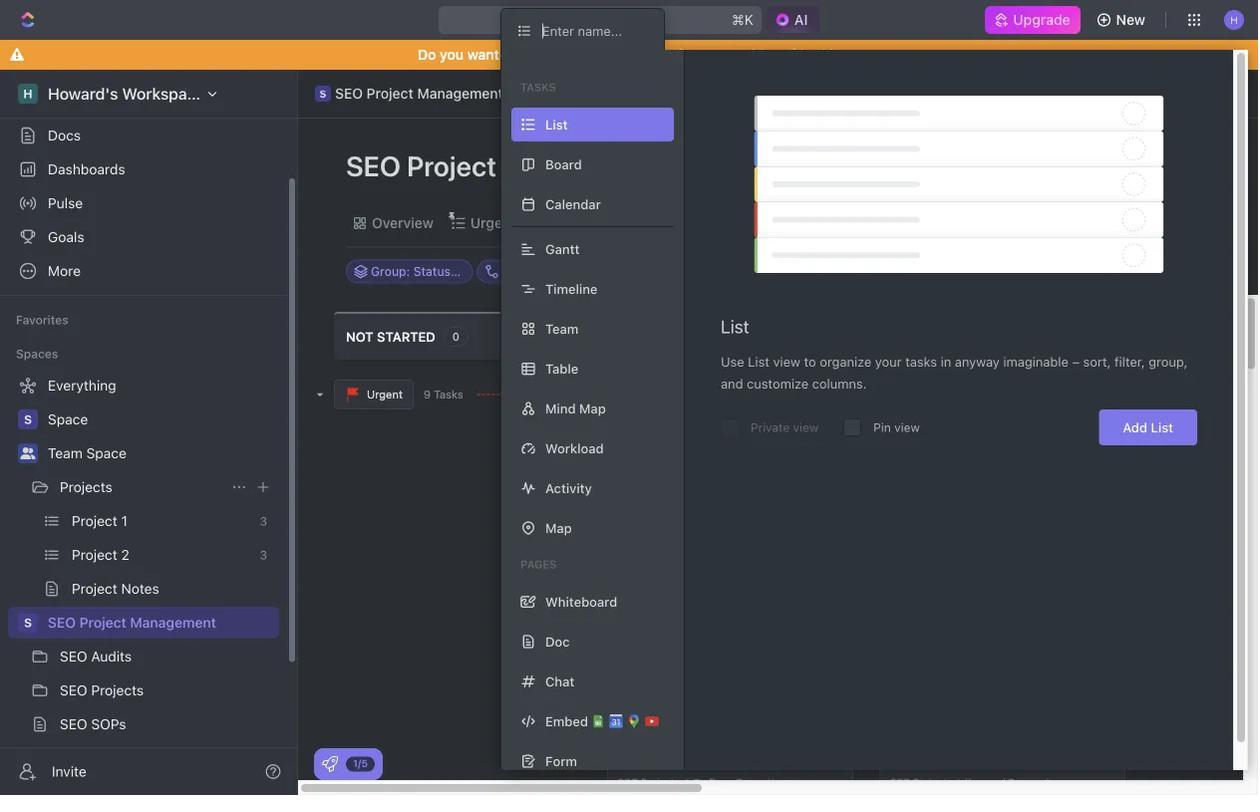 Task type: vqa. For each thing, say whether or not it's contained in the screenshot.
'Docs' link
yes



Task type: locate. For each thing, give the bounding box(es) containing it.
browser
[[568, 46, 621, 63]]

1 vertical spatial add subtask
[[1175, 581, 1252, 594]]

s inside s seo project management
[[320, 88, 326, 99]]

1 horizontal spatial team
[[545, 322, 579, 337]]

0 vertical spatial project
[[367, 85, 414, 102]]

team
[[545, 322, 579, 337], [48, 445, 83, 462]]

urgent tasks
[[470, 215, 557, 231]]

+ add subtask
[[620, 732, 707, 744]]

0 vertical spatial seo project management
[[346, 149, 676, 182]]

to right 'want'
[[503, 46, 516, 63]]

1 vertical spatial list
[[748, 354, 770, 369]]

1 horizontal spatial urgent
[[470, 215, 516, 231]]

1 horizontal spatial add subtask
[[1175, 581, 1252, 594]]

add
[[1114, 158, 1141, 174], [1123, 420, 1148, 435], [630, 565, 654, 578], [1175, 581, 1198, 594], [618, 629, 642, 644], [630, 732, 654, 744]]

on
[[693, 776, 706, 788]]

seo projects for on page corrections
[[618, 776, 680, 788]]

1 vertical spatial s
[[24, 616, 32, 630]]

subtask up meta
[[657, 565, 707, 578]]

+
[[620, 732, 627, 744]]

0 vertical spatial team
[[545, 322, 579, 337]]

team up table
[[545, 322, 579, 337]]

0 horizontal spatial add subtask
[[630, 565, 707, 578]]

organize
[[820, 354, 872, 369]]

keyword strategy deck
[[618, 463, 759, 478]]

0 vertical spatial s
[[320, 88, 326, 99]]

hide for hide 2
[[1004, 215, 1034, 231]]

overview link
[[368, 209, 434, 237]]

tasks up gantt
[[520, 215, 557, 231]]

projects inside sidebar navigation
[[60, 479, 112, 496]]

internal
[[1163, 329, 1227, 344]]

view inside use list view to organize your tasks in anyway imaginable – sort, filter, group, and customize columns.
[[773, 354, 801, 369]]

to
[[503, 46, 516, 63], [804, 354, 816, 369]]

docs
[[48, 127, 81, 144]]

team space
[[48, 445, 126, 462]]

to inside use list view to organize your tasks in anyway imaginable – sort, filter, group, and customize columns.
[[804, 354, 816, 369]]

9 tasks
[[424, 388, 463, 401]]

view right private
[[793, 421, 819, 435]]

tasks
[[520, 81, 556, 94], [520, 215, 557, 231], [654, 215, 691, 231], [434, 388, 463, 401]]

hide
[[782, 46, 812, 63], [1004, 215, 1034, 231], [1019, 265, 1045, 279]]

invite
[[52, 764, 87, 780]]

0 vertical spatial subtask
[[657, 565, 707, 578]]

sidebar navigation
[[0, 70, 298, 796]]

whiteboard
[[545, 595, 617, 610]]

subtask up on
[[657, 732, 707, 744]]

view right pin
[[894, 421, 920, 435]]

add subtask for strategy
[[630, 565, 707, 578]]

1 vertical spatial seo project management, , element
[[18, 613, 38, 633]]

seo project management
[[346, 149, 676, 182], [48, 615, 216, 631]]

list for add
[[1151, 420, 1174, 435]]

tasks right 9
[[434, 388, 463, 401]]

user group image
[[20, 448, 35, 460]]

docs link
[[8, 120, 279, 152]]

1 horizontal spatial to
[[804, 354, 816, 369]]

0 vertical spatial keyword
[[693, 444, 733, 456]]

0 vertical spatial add subtask
[[630, 565, 707, 578]]

add inside 'button'
[[1114, 158, 1141, 174]]

1 vertical spatial keyword research
[[965, 776, 1053, 788]]

0 horizontal spatial research
[[736, 444, 780, 456]]

pulse link
[[8, 187, 279, 219]]

0 horizontal spatial seo project management, , element
[[18, 613, 38, 633]]

0 vertical spatial keyword research
[[693, 444, 780, 456]]

subtask for strategy
[[657, 565, 707, 578]]

use list view to organize your tasks in anyway imaginable – sort, filter, group, and customize columns.
[[721, 354, 1188, 391]]

0 vertical spatial to
[[503, 46, 516, 63]]

list up use at top right
[[721, 316, 749, 338]]

management
[[417, 85, 503, 102], [503, 149, 670, 182], [130, 615, 216, 631]]

add subtask up new
[[630, 565, 707, 578]]

urgent
[[470, 215, 516, 231], [367, 388, 403, 401]]

2 vertical spatial list
[[1151, 420, 1174, 435]]

0 vertical spatial urgent
[[470, 215, 516, 231]]

urgent for urgent tasks
[[470, 215, 516, 231]]

view
[[773, 354, 801, 369], [793, 421, 819, 435], [894, 421, 920, 435]]

list
[[721, 316, 749, 338], [748, 354, 770, 369], [1151, 420, 1174, 435]]

1 vertical spatial project
[[407, 149, 497, 182]]

0 horizontal spatial s
[[24, 616, 32, 630]]

activity
[[545, 481, 592, 496]]

seo projects
[[890, 444, 952, 456], [1163, 444, 1224, 456], [618, 610, 680, 622], [618, 776, 680, 788], [890, 776, 952, 788]]

chat
[[545, 675, 575, 689]]

to left organize
[[804, 354, 816, 369]]

board
[[545, 157, 582, 172]]

1 vertical spatial subtask
[[1201, 581, 1252, 594]]

overview
[[372, 215, 434, 231]]

new button
[[1088, 4, 1158, 36]]

1 vertical spatial hide
[[1004, 215, 1034, 231]]

tasks for urgent tasks
[[520, 215, 557, 231]]

s
[[320, 88, 326, 99], [24, 616, 32, 630]]

2 vertical spatial management
[[130, 615, 216, 631]]

urgent inside urgent tasks link
[[470, 215, 516, 231]]

project
[[367, 85, 414, 102], [407, 149, 497, 182], [79, 615, 126, 631]]

0 vertical spatial seo project management, , element
[[315, 86, 331, 102]]

urgent for urgent
[[367, 388, 403, 401]]

1 vertical spatial to
[[804, 354, 816, 369]]

subtask down -
[[1201, 581, 1252, 594]]

map
[[579, 401, 606, 416], [545, 521, 572, 536]]

2 vertical spatial hide
[[1019, 265, 1045, 279]]

0 horizontal spatial to
[[503, 46, 516, 63]]

view
[[742, 215, 774, 231]]

management inside 'link'
[[130, 615, 216, 631]]

anyway
[[955, 354, 1000, 369]]

1 vertical spatial urgent
[[367, 388, 403, 401]]

urgent left 9
[[367, 388, 403, 401]]

map down activity
[[545, 521, 572, 536]]

1 vertical spatial team
[[48, 445, 83, 462]]

1 vertical spatial seo project management
[[48, 615, 216, 631]]

1 horizontal spatial research
[[1008, 776, 1053, 788]]

search button
[[898, 209, 976, 237]]

onboarding checklist button element
[[322, 757, 338, 773]]

s for s seo project management
[[320, 88, 326, 99]]

0 horizontal spatial seo project management
[[48, 615, 216, 631]]

0 vertical spatial research
[[736, 444, 780, 456]]

subtask
[[657, 565, 707, 578], [1201, 581, 1252, 594], [657, 732, 707, 744]]

list for use
[[748, 354, 770, 369]]

add list
[[1123, 420, 1174, 435]]

2 vertical spatial project
[[79, 615, 126, 631]]

–
[[1072, 354, 1080, 369]]

0 horizontal spatial keyword research
[[693, 444, 780, 456]]

list right use at top right
[[748, 354, 770, 369]]

seo project management link
[[48, 607, 275, 639]]

search
[[924, 215, 970, 231]]

pulse
[[48, 195, 83, 211]]

tree containing team space
[[8, 370, 279, 796]]

s for s
[[24, 616, 32, 630]]

pages
[[520, 558, 557, 571]]

Search tasks... text field
[[1057, 257, 1210, 287]]

tasks down enable
[[520, 81, 556, 94]]

automations button
[[1109, 79, 1212, 109]]

s inside tree
[[24, 616, 32, 630]]

0 horizontal spatial map
[[545, 521, 572, 536]]

hide left this
[[782, 46, 812, 63]]

hide down hide 2
[[1019, 265, 1045, 279]]

map right mind
[[579, 401, 606, 416]]

1 horizontal spatial seo project management, , element
[[315, 86, 331, 102]]

team right user group image
[[48, 445, 83, 462]]

0 horizontal spatial keyword
[[618, 463, 670, 478]]

share
[[1050, 85, 1088, 102]]

you
[[440, 46, 464, 63]]

1 vertical spatial map
[[545, 521, 572, 536]]

add subtask
[[630, 565, 707, 578], [1175, 581, 1252, 594]]

seo
[[335, 85, 363, 102], [346, 149, 401, 182], [890, 444, 910, 456], [1163, 444, 1183, 456], [618, 610, 638, 622], [48, 615, 76, 631], [618, 776, 638, 788], [890, 776, 910, 788]]

embed
[[545, 714, 588, 729]]

seo project management, , element
[[315, 86, 331, 102], [18, 613, 38, 633]]

view up customize on the top of page
[[773, 354, 801, 369]]

urgent right overview
[[470, 215, 516, 231]]

newly
[[1192, 463, 1227, 478]]

keyword
[[693, 444, 733, 456], [618, 463, 670, 478], [965, 776, 1006, 788]]

0 horizontal spatial team
[[48, 445, 83, 462]]

Enter name... field
[[540, 22, 648, 39]]

calendar
[[545, 197, 601, 212]]

tree
[[8, 370, 279, 796]]

hide inside hide button
[[1019, 265, 1045, 279]]

internal revi
[[1163, 329, 1258, 344]]

seo projects for keyword research
[[890, 776, 952, 788]]

2 horizontal spatial keyword
[[965, 776, 1006, 788]]

onboarding checklist button image
[[322, 757, 338, 773]]

2 vertical spatial keyword
[[965, 776, 1006, 788]]

not
[[346, 329, 374, 344]]

projects
[[913, 444, 952, 456], [1185, 444, 1224, 456], [60, 479, 112, 496], [641, 610, 680, 622], [641, 776, 680, 788], [913, 776, 952, 788]]

0 horizontal spatial urgent
[[367, 388, 403, 401]]

subtask for newly
[[1201, 581, 1252, 594]]

team inside sidebar navigation
[[48, 445, 83, 462]]

1 horizontal spatial keyword
[[693, 444, 733, 456]]

add subtask down -
[[1175, 581, 1252, 594]]

1 horizontal spatial s
[[320, 88, 326, 99]]

columns.
[[812, 376, 867, 391]]

1 vertical spatial research
[[1008, 776, 1053, 788]]

space
[[86, 445, 126, 462]]

add task
[[1114, 158, 1175, 174]]

tasks right overdue
[[654, 215, 691, 231]]

keyword research
[[693, 444, 780, 456], [965, 776, 1053, 788]]

list inside use list view to organize your tasks in anyway imaginable – sort, filter, group, and customize columns.
[[748, 354, 770, 369]]

list up the find
[[1151, 420, 1174, 435]]

1 horizontal spatial map
[[579, 401, 606, 416]]

hide left 2
[[1004, 215, 1034, 231]]



Task type: describe. For each thing, give the bounding box(es) containing it.
0 vertical spatial management
[[417, 85, 503, 102]]

in
[[941, 354, 951, 369]]

project inside 'link'
[[79, 615, 126, 631]]

0 vertical spatial map
[[579, 401, 606, 416]]

seo project management inside 'link'
[[48, 615, 216, 631]]

seo projects for keyw
[[1163, 444, 1224, 456]]

new
[[646, 629, 671, 644]]

customize
[[1089, 215, 1159, 231]]

to for organize
[[804, 354, 816, 369]]

sort,
[[1083, 354, 1111, 369]]

urgent tasks link
[[466, 209, 557, 237]]

pin view
[[874, 421, 920, 435]]

0 vertical spatial list
[[721, 316, 749, 338]]

1 horizontal spatial keyword research
[[965, 776, 1053, 788]]

view for pin
[[894, 421, 920, 435]]

view button
[[716, 200, 781, 247]]

mind
[[545, 401, 576, 416]]

s seo project management
[[320, 85, 503, 102]]

corrections
[[736, 776, 791, 788]]

table
[[545, 361, 579, 376]]

1 vertical spatial keyword
[[618, 463, 670, 478]]

mind map
[[545, 401, 606, 416]]

overdue tasks
[[594, 215, 691, 231]]

favorites button
[[8, 308, 77, 332]]

add task button
[[1102, 151, 1186, 182]]

9
[[424, 388, 431, 401]]

goals
[[48, 229, 84, 245]]

do
[[418, 46, 436, 63]]

private view
[[751, 421, 819, 435]]

on page corrections
[[693, 776, 791, 788]]

team for team space
[[48, 445, 83, 462]]

seo inside 'link'
[[48, 615, 76, 631]]

hide 2
[[1004, 215, 1053, 231]]

search...
[[584, 11, 640, 28]]

view button
[[716, 209, 781, 237]]

customize
[[747, 376, 809, 391]]

1/5
[[353, 758, 368, 770]]

0 vertical spatial hide
[[782, 46, 812, 63]]

this
[[816, 46, 840, 63]]

private
[[751, 421, 790, 435]]

1 horizontal spatial seo project management
[[346, 149, 676, 182]]

1 vertical spatial management
[[503, 149, 670, 182]]

find
[[1163, 463, 1188, 478]]

tasks for 9 tasks
[[434, 388, 463, 401]]

dashboards
[[48, 161, 125, 177]]

started
[[377, 329, 436, 344]]

customize button
[[1063, 209, 1165, 237]]

publi
[[1230, 463, 1258, 478]]

dashboards link
[[8, 154, 279, 185]]

imaginable
[[1003, 354, 1069, 369]]

to for enable
[[503, 46, 516, 63]]

and
[[721, 376, 743, 391]]

descriptions
[[708, 629, 782, 644]]

deck
[[729, 463, 759, 478]]

hide for hide
[[1019, 265, 1045, 279]]

overdue tasks link
[[590, 209, 691, 237]]

team space link
[[48, 438, 275, 470]]

not started
[[346, 329, 436, 344]]

0
[[452, 330, 460, 343]]

2 vertical spatial subtask
[[657, 732, 707, 744]]

seo project management, , element inside sidebar navigation
[[18, 613, 38, 633]]

client:
[[618, 699, 652, 712]]

timeline
[[545, 282, 598, 297]]

pin
[[874, 421, 891, 435]]

your
[[875, 354, 902, 369]]

upgrade
[[1013, 11, 1070, 28]]

hide button
[[1011, 260, 1053, 284]]

filter,
[[1115, 354, 1145, 369]]

gantt
[[545, 242, 580, 257]]

tasks for overdue tasks
[[654, 215, 691, 231]]

form
[[545, 754, 577, 769]]

doc
[[545, 635, 570, 650]]

projects link
[[60, 472, 223, 504]]

spaces
[[16, 347, 58, 361]]

do you want to enable browser notifications? enable hide this
[[418, 46, 840, 63]]

keyw
[[1237, 444, 1258, 456]]

overdue
[[594, 215, 650, 231]]

enable
[[728, 46, 772, 63]]

revi
[[1230, 329, 1258, 344]]

enable
[[520, 46, 564, 63]]

task
[[1144, 158, 1175, 174]]

automations
[[1119, 85, 1202, 102]]

page
[[709, 776, 733, 788]]

workload
[[545, 441, 604, 456]]

add new meta descriptions
[[618, 629, 782, 644]]

strategy
[[674, 463, 725, 478]]

tree inside sidebar navigation
[[8, 370, 279, 796]]

share button
[[1038, 78, 1100, 110]]

add subtask for newly
[[1175, 581, 1252, 594]]

goals link
[[8, 221, 279, 253]]

notifications?
[[625, 46, 714, 63]]

view for private
[[793, 421, 819, 435]]

use
[[721, 354, 744, 369]]

group,
[[1149, 354, 1188, 369]]

team for team
[[545, 322, 579, 337]]

meta
[[674, 629, 704, 644]]

favorites
[[16, 313, 69, 327]]

want
[[467, 46, 499, 63]]



